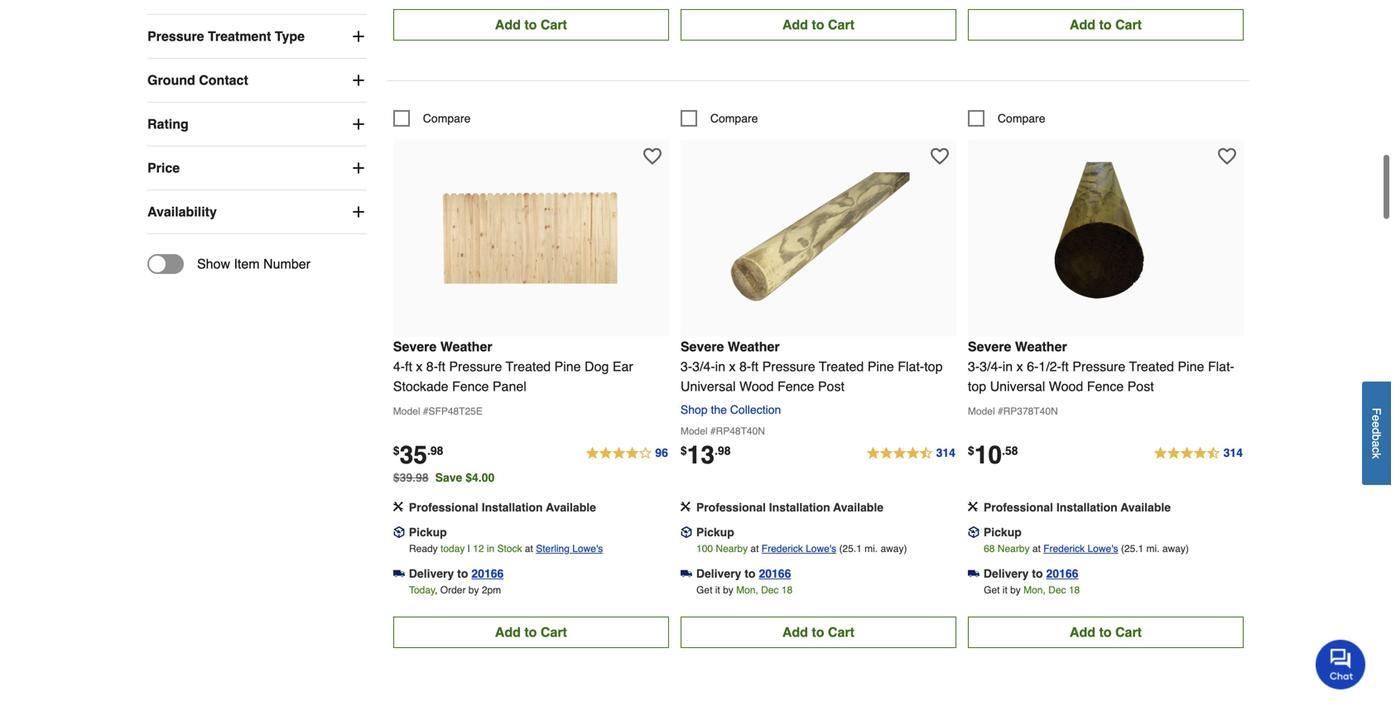 Task type: describe. For each thing, give the bounding box(es) containing it.
top inside 'severe weather 3-3/4-in x 8-ft pressure treated pine flat-top universal wood fence post'
[[925, 359, 943, 374]]

frederick lowe's button for 68 nearby
[[1044, 541, 1119, 558]]

$ 35 .98
[[393, 441, 444, 470]]

the
[[711, 403, 727, 417]]

nearby for 100 nearby
[[716, 543, 748, 555]]

pressure treatment type
[[147, 29, 305, 44]]

in for wood
[[716, 359, 726, 374]]

pine inside severe weather 3-3/4-in x 6-1/2-ft pressure treated pine flat- top universal wood fence post
[[1179, 359, 1205, 374]]

3173193 element
[[681, 110, 758, 127]]

1 by from the left
[[469, 585, 479, 596]]

68 nearby at frederick lowe's (25.1 mi. away)
[[984, 543, 1190, 555]]

13
[[687, 441, 715, 470]]

$ for 35
[[393, 444, 400, 458]]

severe weather 4-ft x 8-ft pressure treated pine dog ear stockade fence panel
[[393, 339, 634, 394]]

0 horizontal spatial in
[[487, 543, 495, 555]]

severe weather 3-3/4-in x 8-ft pressure treated pine flat-top universal wood fence post
[[681, 339, 943, 394]]

18 for 68 nearby
[[1070, 585, 1081, 596]]

treated inside severe weather 3-3/4-in x 6-1/2-ft pressure treated pine flat- top universal wood fence post
[[1130, 359, 1175, 374]]

fence inside severe weather 3-3/4-in x 6-1/2-ft pressure treated pine flat- top universal wood fence post
[[1088, 379, 1124, 394]]

3/4- for universal
[[693, 359, 716, 374]]

ready today | 12 in stock at sterling lowe's
[[409, 543, 603, 555]]

.98 for 35
[[427, 444, 444, 458]]

314 button for 10
[[1154, 444, 1244, 464]]

ft inside 'severe weather 3-3/4-in x 8-ft pressure treated pine flat-top universal wood fence post'
[[752, 359, 759, 374]]

by for 68 nearby
[[1011, 585, 1021, 596]]

delivery for ready
[[409, 567, 454, 581]]

20166 button for 68 nearby
[[1047, 566, 1079, 582]]

1 installation from the left
[[482, 501, 543, 514]]

price button
[[147, 147, 367, 190]]

8- inside 'severe weather 3-3/4-in x 8-ft pressure treated pine flat-top universal wood fence post'
[[740, 359, 752, 374]]

stock
[[498, 543, 522, 555]]

rp48t40n
[[716, 426, 766, 437]]

compare for 3173193 element
[[711, 112, 758, 125]]

100 nearby at frederick lowe's (25.1 mi. away)
[[697, 543, 908, 555]]

1 ft from the left
[[405, 359, 413, 374]]

pine inside the severe weather 4-ft x 8-ft pressure treated pine dog ear stockade fence panel
[[555, 359, 581, 374]]

post inside severe weather 3-3/4-in x 6-1/2-ft pressure treated pine flat- top universal wood fence post
[[1128, 379, 1155, 394]]

d
[[1371, 428, 1384, 435]]

x for 3-3/4-in x 6-1/2-ft pressure treated pine flat- top universal wood fence post
[[1017, 359, 1024, 374]]

was price $39.98 element
[[393, 467, 435, 485]]

rating
[[147, 116, 189, 132]]

treated inside the severe weather 4-ft x 8-ft pressure treated pine dog ear stockade fence panel
[[506, 359, 551, 374]]

weather for ft
[[728, 339, 780, 355]]

item
[[234, 257, 260, 272]]

k
[[1371, 454, 1384, 459]]

4196225 element
[[393, 110, 471, 127]]

compare for 4196225 element
[[423, 112, 471, 125]]

f e e d b a c k
[[1371, 408, 1384, 459]]

314 button for 13
[[866, 444, 957, 464]]

delivery for 100 nearby
[[697, 567, 742, 581]]

actual price $13.98 element
[[681, 441, 731, 470]]

pressure inside 'severe weather 3-3/4-in x 8-ft pressure treated pine flat-top universal wood fence post'
[[763, 359, 816, 374]]

$ for 10
[[969, 444, 975, 458]]

2 assembly image from the left
[[681, 502, 691, 512]]

actual price $10.58 element
[[969, 441, 1019, 470]]

severe for severe weather 3-3/4-in x 8-ft pressure treated pine flat-top universal wood fence post
[[681, 339, 724, 355]]

8- inside the severe weather 4-ft x 8-ft pressure treated pine dog ear stockade fence panel
[[427, 359, 438, 374]]

96
[[656, 446, 669, 460]]

fence inside 'severe weather 3-3/4-in x 8-ft pressure treated pine flat-top universal wood fence post'
[[778, 379, 815, 394]]

1 horizontal spatial model
[[681, 426, 708, 437]]

20166 button for ready
[[472, 566, 504, 582]]

4.5 stars image for 10
[[1154, 444, 1244, 464]]

c
[[1371, 448, 1384, 454]]

save
[[435, 471, 463, 485]]

weather for 1/2-
[[1016, 339, 1068, 355]]

wood inside severe weather 3-3/4-in x 6-1/2-ft pressure treated pine flat- top universal wood fence post
[[1050, 379, 1084, 394]]

lowe's for 100 nearby
[[806, 543, 837, 555]]

severe for severe weather 3-3/4-in x 6-1/2-ft pressure treated pine flat- top universal wood fence post
[[969, 339, 1012, 355]]

ground contact
[[147, 73, 248, 88]]

1/2-
[[1039, 359, 1062, 374]]

dec for 100 nearby
[[762, 585, 779, 596]]

it for 100
[[716, 585, 721, 596]]

35
[[400, 441, 427, 470]]

get it by mon, dec 18 for 68 nearby
[[984, 585, 1081, 596]]

available for 1st "assembly" 'image'
[[546, 501, 597, 514]]

1 at from the left
[[525, 543, 533, 555]]

shop the collection
[[681, 403, 782, 417]]

professional for 3rd "assembly" 'image' from the left
[[984, 501, 1054, 514]]

18 for 100 nearby
[[782, 585, 793, 596]]

20166 button for 100 nearby
[[759, 566, 792, 582]]

contact
[[199, 73, 248, 88]]

f e e d b a c k button
[[1363, 382, 1392, 486]]

ground
[[147, 73, 195, 88]]

professional installation available for 1st "assembly" 'image'
[[409, 501, 597, 514]]

20166 for 68 nearby
[[1047, 567, 1079, 581]]

weather for pressure
[[441, 339, 493, 355]]

sterling lowe's button
[[536, 541, 603, 558]]

10
[[975, 441, 1003, 470]]

3 assembly image from the left
[[969, 502, 978, 512]]

panel
[[493, 379, 527, 394]]

96 button
[[585, 444, 669, 464]]

it for 68
[[1003, 585, 1008, 596]]

at for 100 nearby
[[751, 543, 759, 555]]

dog
[[585, 359, 609, 374]]

1 lowe's from the left
[[573, 543, 603, 555]]

100
[[697, 543, 713, 555]]

314 for 10
[[1224, 446, 1244, 460]]

frederick for 100 nearby
[[762, 543, 804, 555]]

4 stars image
[[585, 444, 669, 464]]

4.5 stars image for 13
[[866, 444, 957, 464]]

available for 3rd "assembly" 'image' from the left
[[1121, 501, 1172, 514]]

severe weather 3-3/4-in x 8-ft pressure treated pine flat-top universal wood fence post image
[[728, 148, 910, 330]]

frederick lowe's button for 100 nearby
[[762, 541, 837, 558]]

a
[[1371, 441, 1384, 448]]

3- for 3-3/4-in x 8-ft pressure treated pine flat-top universal wood fence post
[[681, 359, 693, 374]]

pine inside 'severe weather 3-3/4-in x 8-ft pressure treated pine flat-top universal wood fence post'
[[868, 359, 895, 374]]

model # rp378t40n
[[969, 406, 1059, 417]]

rating button
[[147, 103, 367, 146]]

$39.98 save $4.00
[[393, 471, 495, 485]]

model # sfp48t25e
[[393, 406, 483, 417]]

today
[[409, 585, 435, 596]]

type
[[275, 29, 305, 44]]

availability
[[147, 204, 217, 220]]

available for 2nd "assembly" 'image' from right
[[834, 501, 884, 514]]

ear
[[613, 359, 634, 374]]

model for 3-3/4-in x 6-1/2-ft pressure treated pine flat- top universal wood fence post
[[969, 406, 996, 417]]

314 for 13
[[937, 446, 956, 460]]

x for 3-3/4-in x 8-ft pressure treated pine flat-top universal wood fence post
[[730, 359, 736, 374]]

pickup for ready
[[409, 526, 447, 539]]

truck filled image for get
[[969, 568, 980, 580]]

mi. for 68 nearby at frederick lowe's (25.1 mi. away)
[[1147, 543, 1160, 555]]

number
[[264, 257, 311, 272]]

3371352 element
[[969, 110, 1046, 127]]

(25.1 for 68 nearby at frederick lowe's (25.1 mi. away)
[[1122, 543, 1144, 555]]

plus image for availability
[[350, 204, 367, 220]]

away) for 100 nearby at frederick lowe's (25.1 mi. away)
[[881, 543, 908, 555]]

severe weather 3-3/4-in x 6-1/2-ft pressure treated pine flat- top universal wood fence post
[[969, 339, 1235, 394]]

4-
[[393, 359, 405, 374]]

rp378t40n
[[1004, 406, 1059, 417]]



Task type: vqa. For each thing, say whether or not it's contained in the screenshot.
Lowe's related to 68
yes



Task type: locate. For each thing, give the bounding box(es) containing it.
at for 68 nearby
[[1033, 543, 1041, 555]]

wood down 1/2-
[[1050, 379, 1084, 394]]

1 horizontal spatial lowe's
[[806, 543, 837, 555]]

3-
[[681, 359, 693, 374], [969, 359, 980, 374]]

314
[[937, 446, 956, 460], [1224, 446, 1244, 460]]

1 horizontal spatial get
[[984, 585, 1000, 596]]

2 horizontal spatial fence
[[1088, 379, 1124, 394]]

1 horizontal spatial 8-
[[740, 359, 752, 374]]

mon, for 100 nearby
[[737, 585, 759, 596]]

delivery down 100 on the right of the page
[[697, 567, 742, 581]]

installation
[[482, 501, 543, 514], [770, 501, 831, 514], [1057, 501, 1118, 514]]

professional for 2nd "assembly" 'image' from right
[[697, 501, 766, 514]]

# for top
[[998, 406, 1004, 417]]

delivery to 20166 up today , order by 2pm at the left of the page
[[409, 567, 504, 581]]

0 horizontal spatial professional installation available
[[409, 501, 597, 514]]

get it by mon, dec 18 for 100 nearby
[[697, 585, 793, 596]]

1 horizontal spatial get it by mon, dec 18
[[984, 585, 1081, 596]]

at right stock
[[525, 543, 533, 555]]

1 horizontal spatial available
[[834, 501, 884, 514]]

0 horizontal spatial pine
[[555, 359, 581, 374]]

1 x from the left
[[416, 359, 423, 374]]

1 horizontal spatial (25.1
[[1122, 543, 1144, 555]]

1 mi. from the left
[[865, 543, 878, 555]]

2 get it by mon, dec 18 from the left
[[984, 585, 1081, 596]]

0 horizontal spatial wood
[[740, 379, 774, 394]]

pickup image
[[681, 527, 693, 539]]

0 horizontal spatial available
[[546, 501, 597, 514]]

2 horizontal spatial pine
[[1179, 359, 1205, 374]]

3- left '6-'
[[969, 359, 980, 374]]

2 20166 button from the left
[[759, 566, 792, 582]]

2 horizontal spatial assembly image
[[969, 502, 978, 512]]

by for 100 nearby
[[723, 585, 734, 596]]

2 horizontal spatial weather
[[1016, 339, 1068, 355]]

1 horizontal spatial delivery
[[697, 567, 742, 581]]

1 get it by mon, dec 18 from the left
[[697, 585, 793, 596]]

professional installation available down $4.00
[[409, 501, 597, 514]]

professional for 1st "assembly" 'image'
[[409, 501, 479, 514]]

plus image inside pressure treatment type button
[[350, 28, 367, 45]]

2 horizontal spatial at
[[1033, 543, 1041, 555]]

1 fence from the left
[[452, 379, 489, 394]]

0 vertical spatial plus image
[[350, 28, 367, 45]]

lowe's for 68 nearby
[[1088, 543, 1119, 555]]

1 horizontal spatial it
[[1003, 585, 1008, 596]]

truck filled image for today
[[393, 568, 405, 580]]

model down stockade
[[393, 406, 420, 417]]

universal inside 'severe weather 3-3/4-in x 8-ft pressure treated pine flat-top universal wood fence post'
[[681, 379, 736, 394]]

severe up the 4-
[[393, 339, 437, 355]]

1 post from the left
[[818, 379, 845, 394]]

1 horizontal spatial compare
[[711, 112, 758, 125]]

#
[[423, 406, 429, 417], [998, 406, 1004, 417], [711, 426, 716, 437]]

2 delivery from the left
[[697, 567, 742, 581]]

actual price $35.98 element
[[393, 441, 444, 470]]

2 4.5 stars image from the left
[[1154, 444, 1244, 464]]

3- inside 'severe weather 3-3/4-in x 8-ft pressure treated pine flat-top universal wood fence post'
[[681, 359, 693, 374]]

3 $ from the left
[[969, 444, 975, 458]]

0 horizontal spatial delivery
[[409, 567, 454, 581]]

x left '6-'
[[1017, 359, 1024, 374]]

show item number element
[[147, 254, 311, 274]]

1 horizontal spatial pine
[[868, 359, 895, 374]]

0 horizontal spatial mi.
[[865, 543, 878, 555]]

assembly image up pickup image
[[681, 502, 691, 512]]

20166 button down the "68 nearby at frederick lowe's (25.1 mi. away)"
[[1047, 566, 1079, 582]]

2 installation from the left
[[770, 501, 831, 514]]

2 horizontal spatial 20166
[[1047, 567, 1079, 581]]

3 weather from the left
[[1016, 339, 1068, 355]]

assembly image
[[393, 502, 403, 512], [681, 502, 691, 512], [969, 502, 978, 512]]

treated inside 'severe weather 3-3/4-in x 8-ft pressure treated pine flat-top universal wood fence post'
[[819, 359, 864, 374]]

3 available from the left
[[1121, 501, 1172, 514]]

0 horizontal spatial fence
[[452, 379, 489, 394]]

2 314 button from the left
[[1154, 444, 1244, 464]]

model
[[393, 406, 420, 417], [969, 406, 996, 417], [681, 426, 708, 437]]

2 8- from the left
[[740, 359, 752, 374]]

x inside the severe weather 4-ft x 8-ft pressure treated pine dog ear stockade fence panel
[[416, 359, 423, 374]]

8- up 'collection'
[[740, 359, 752, 374]]

delivery to 20166 down 68 at the bottom
[[984, 567, 1079, 581]]

1 horizontal spatial 4.5 stars image
[[1154, 444, 1244, 464]]

2 delivery to 20166 from the left
[[697, 567, 792, 581]]

3/4- up shop
[[693, 359, 716, 374]]

frederick right 68 at the bottom
[[1044, 543, 1086, 555]]

pickup up ready
[[409, 526, 447, 539]]

plus image
[[350, 28, 367, 45], [350, 160, 367, 177], [350, 204, 367, 220]]

pressure inside the severe weather 4-ft x 8-ft pressure treated pine dog ear stockade fence panel
[[449, 359, 502, 374]]

chat invite button image
[[1317, 640, 1367, 690]]

1 mon, from the left
[[737, 585, 759, 596]]

$39.98
[[393, 471, 429, 485]]

pickup up 100 on the right of the page
[[697, 526, 735, 539]]

frederick
[[762, 543, 804, 555], [1044, 543, 1086, 555]]

1 away) from the left
[[881, 543, 908, 555]]

in for universal
[[1003, 359, 1013, 374]]

model # rp48t40n
[[681, 426, 766, 437]]

20166 down the "68 nearby at frederick lowe's (25.1 mi. away)"
[[1047, 567, 1079, 581]]

flat-
[[898, 359, 925, 374], [1209, 359, 1235, 374]]

x inside severe weather 3-3/4-in x 6-1/2-ft pressure treated pine flat- top universal wood fence post
[[1017, 359, 1024, 374]]

1 horizontal spatial severe
[[681, 339, 724, 355]]

2 horizontal spatial #
[[998, 406, 1004, 417]]

$
[[393, 444, 400, 458], [681, 444, 687, 458], [969, 444, 975, 458]]

x up stockade
[[416, 359, 423, 374]]

plus image for ground contact
[[350, 72, 367, 89]]

dec down 100 nearby at frederick lowe's (25.1 mi. away)
[[762, 585, 779, 596]]

pressure inside button
[[147, 29, 204, 44]]

get down 68 at the bottom
[[984, 585, 1000, 596]]

dec for 68 nearby
[[1049, 585, 1067, 596]]

3- up shop
[[681, 359, 693, 374]]

fence inside the severe weather 4-ft x 8-ft pressure treated pine dog ear stockade fence panel
[[452, 379, 489, 394]]

2 mi. from the left
[[1147, 543, 1160, 555]]

pickup image for ready
[[393, 527, 405, 539]]

.98 for 13
[[715, 444, 731, 458]]

get for 68
[[984, 585, 1000, 596]]

2 ft from the left
[[438, 359, 446, 374]]

|
[[468, 543, 470, 555]]

2 dec from the left
[[1049, 585, 1067, 596]]

weather up '6-'
[[1016, 339, 1068, 355]]

plus image inside availability button
[[350, 204, 367, 220]]

available up the "68 nearby at frederick lowe's (25.1 mi. away)"
[[1121, 501, 1172, 514]]

mi. for 100 nearby at frederick lowe's (25.1 mi. away)
[[865, 543, 878, 555]]

3/4-
[[693, 359, 716, 374], [980, 359, 1003, 374]]

top
[[925, 359, 943, 374], [969, 379, 987, 394]]

ready
[[409, 543, 438, 555]]

professional installation available for 3rd "assembly" 'image' from the left
[[984, 501, 1172, 514]]

(25.1 for 100 nearby at frederick lowe's (25.1 mi. away)
[[840, 543, 862, 555]]

price
[[147, 160, 180, 176]]

1 20166 button from the left
[[472, 566, 504, 582]]

shop the collection link
[[681, 403, 788, 417]]

6-
[[1027, 359, 1039, 374]]

2 pine from the left
[[868, 359, 895, 374]]

1 horizontal spatial by
[[723, 585, 734, 596]]

in
[[716, 359, 726, 374], [1003, 359, 1013, 374], [487, 543, 495, 555]]

$ inside the $ 13 .98
[[681, 444, 687, 458]]

0 horizontal spatial installation
[[482, 501, 543, 514]]

$ right the 96
[[681, 444, 687, 458]]

pressure
[[147, 29, 204, 44], [449, 359, 502, 374], [763, 359, 816, 374], [1073, 359, 1126, 374]]

dec
[[762, 585, 779, 596], [1049, 585, 1067, 596]]

installation up 100 nearby at frederick lowe's (25.1 mi. away)
[[770, 501, 831, 514]]

mon, down the "68 nearby at frederick lowe's (25.1 mi. away)"
[[1024, 585, 1046, 596]]

3 at from the left
[[1033, 543, 1041, 555]]

mon,
[[737, 585, 759, 596], [1024, 585, 1046, 596]]

.98 inside the $ 13 .98
[[715, 444, 731, 458]]

1 horizontal spatial away)
[[1163, 543, 1190, 555]]

2 horizontal spatial treated
[[1130, 359, 1175, 374]]

delivery to 20166
[[409, 567, 504, 581], [697, 567, 792, 581], [984, 567, 1079, 581]]

show item number
[[197, 257, 311, 272]]

1 horizontal spatial 20166 button
[[759, 566, 792, 582]]

universal up the
[[681, 379, 736, 394]]

2 $ from the left
[[681, 444, 687, 458]]

ground contact button
[[147, 59, 367, 102]]

pressure inside severe weather 3-3/4-in x 6-1/2-ft pressure treated pine flat- top universal wood fence post
[[1073, 359, 1126, 374]]

delivery to 20166 for 68 nearby
[[984, 567, 1079, 581]]

1 treated from the left
[[506, 359, 551, 374]]

assembly image down the $39.98
[[393, 502, 403, 512]]

$ 13 .98
[[681, 441, 731, 470]]

delivery to 20166 for 100 nearby
[[697, 567, 792, 581]]

18 down the "68 nearby at frederick lowe's (25.1 mi. away)"
[[1070, 585, 1081, 596]]

314 button
[[866, 444, 957, 464], [1154, 444, 1244, 464]]

2 it from the left
[[1003, 585, 1008, 596]]

frederick right 100 on the right of the page
[[762, 543, 804, 555]]

2 horizontal spatial delivery
[[984, 567, 1029, 581]]

0 horizontal spatial lowe's
[[573, 543, 603, 555]]

ft inside severe weather 3-3/4-in x 6-1/2-ft pressure treated pine flat- top universal wood fence post
[[1062, 359, 1069, 374]]

1 horizontal spatial wood
[[1050, 379, 1084, 394]]

0 horizontal spatial weather
[[441, 339, 493, 355]]

post inside 'severe weather 3-3/4-in x 8-ft pressure treated pine flat-top universal wood fence post'
[[818, 379, 845, 394]]

0 horizontal spatial #
[[423, 406, 429, 417]]

pine
[[555, 359, 581, 374], [868, 359, 895, 374], [1179, 359, 1205, 374]]

flat- inside 'severe weather 3-3/4-in x 8-ft pressure treated pine flat-top universal wood fence post'
[[898, 359, 925, 374]]

.98
[[427, 444, 444, 458], [715, 444, 731, 458]]

0 horizontal spatial 314 button
[[866, 444, 957, 464]]

at right 68 at the bottom
[[1033, 543, 1041, 555]]

.98 down 'model # rp48t40n'
[[715, 444, 731, 458]]

1 plus image from the top
[[350, 28, 367, 45]]

assembly image down 10
[[969, 502, 978, 512]]

compare for 3371352 element
[[998, 112, 1046, 125]]

available
[[546, 501, 597, 514], [834, 501, 884, 514], [1121, 501, 1172, 514]]

get it by mon, dec 18
[[697, 585, 793, 596], [984, 585, 1081, 596]]

2 horizontal spatial in
[[1003, 359, 1013, 374]]

severe weather 3-3/4-in x 6-1/2-ft pressure treated pine flat-top universal wood fence post image
[[1015, 148, 1198, 330]]

severe up model # rp378t40n on the right of the page
[[969, 339, 1012, 355]]

3/4- inside severe weather 3-3/4-in x 6-1/2-ft pressure treated pine flat- top universal wood fence post
[[980, 359, 1003, 374]]

0 horizontal spatial away)
[[881, 543, 908, 555]]

model up 10
[[969, 406, 996, 417]]

severe up shop
[[681, 339, 724, 355]]

in left '6-'
[[1003, 359, 1013, 374]]

mon, for 68 nearby
[[1024, 585, 1046, 596]]

availability button
[[147, 191, 367, 234]]

1 professional from the left
[[409, 501, 479, 514]]

pickup for 100 nearby
[[697, 526, 735, 539]]

1 8- from the left
[[427, 359, 438, 374]]

1 dec from the left
[[762, 585, 779, 596]]

2 vertical spatial plus image
[[350, 204, 367, 220]]

pressure up panel
[[449, 359, 502, 374]]

by
[[469, 585, 479, 596], [723, 585, 734, 596], [1011, 585, 1021, 596]]

0 vertical spatial plus image
[[350, 72, 367, 89]]

shop
[[681, 403, 708, 417]]

1 delivery from the left
[[409, 567, 454, 581]]

0 horizontal spatial truck filled image
[[393, 568, 405, 580]]

delivery down 68 at the bottom
[[984, 567, 1029, 581]]

2 horizontal spatial professional installation available
[[984, 501, 1172, 514]]

0 horizontal spatial frederick lowe's button
[[762, 541, 837, 558]]

20166 down 100 nearby at frederick lowe's (25.1 mi. away)
[[759, 567, 792, 581]]

weather up stockade
[[441, 339, 493, 355]]

2 horizontal spatial $
[[969, 444, 975, 458]]

1 horizontal spatial 314 button
[[1154, 444, 1244, 464]]

today , order by 2pm
[[409, 585, 501, 596]]

1 horizontal spatial truck filled image
[[969, 568, 980, 580]]

0 horizontal spatial 4.5 stars image
[[866, 444, 957, 464]]

1 horizontal spatial dec
[[1049, 585, 1067, 596]]

weather inside 'severe weather 3-3/4-in x 8-ft pressure treated pine flat-top universal wood fence post'
[[728, 339, 780, 355]]

b
[[1371, 435, 1384, 441]]

available up 100 nearby at frederick lowe's (25.1 mi. away)
[[834, 501, 884, 514]]

0 horizontal spatial 20166 button
[[472, 566, 504, 582]]

x up shop the collection
[[730, 359, 736, 374]]

0 horizontal spatial .98
[[427, 444, 444, 458]]

weather up 'collection'
[[728, 339, 780, 355]]

0 horizontal spatial get it by mon, dec 18
[[697, 585, 793, 596]]

0 horizontal spatial compare
[[423, 112, 471, 125]]

universal inside severe weather 3-3/4-in x 6-1/2-ft pressure treated pine flat- top universal wood fence post
[[991, 379, 1046, 394]]

at
[[525, 543, 533, 555], [751, 543, 759, 555], [1033, 543, 1041, 555]]

sterling
[[536, 543, 570, 555]]

fence
[[452, 379, 489, 394], [778, 379, 815, 394], [1088, 379, 1124, 394]]

in inside severe weather 3-3/4-in x 6-1/2-ft pressure treated pine flat- top universal wood fence post
[[1003, 359, 1013, 374]]

3 installation from the left
[[1057, 501, 1118, 514]]

compare inside 3173193 element
[[711, 112, 758, 125]]

plus image inside the price button
[[350, 160, 367, 177]]

2 compare from the left
[[711, 112, 758, 125]]

mi.
[[865, 543, 878, 555], [1147, 543, 1160, 555]]

$ left .58 on the right bottom of the page
[[969, 444, 975, 458]]

ft
[[405, 359, 413, 374], [438, 359, 446, 374], [752, 359, 759, 374], [1062, 359, 1069, 374]]

2 horizontal spatial professional
[[984, 501, 1054, 514]]

3 professional from the left
[[984, 501, 1054, 514]]

severe for severe weather 4-ft x 8-ft pressure treated pine dog ear stockade fence panel
[[393, 339, 437, 355]]

2 universal from the left
[[991, 379, 1046, 394]]

plus image
[[350, 72, 367, 89], [350, 116, 367, 133]]

2 plus image from the top
[[350, 160, 367, 177]]

severe weather 4-ft x 8-ft pressure treated pine dog ear stockade fence panel image
[[440, 148, 623, 330]]

professional installation available up 100 nearby at frederick lowe's (25.1 mi. away)
[[697, 501, 884, 514]]

pickup image down 10
[[969, 527, 980, 539]]

3 severe from the left
[[969, 339, 1012, 355]]

dec down the "68 nearby at frederick lowe's (25.1 mi. away)"
[[1049, 585, 1067, 596]]

# up .58 on the right bottom of the page
[[998, 406, 1004, 417]]

add
[[495, 17, 521, 32], [783, 17, 809, 32], [1070, 17, 1096, 32], [495, 625, 521, 640], [783, 625, 809, 640], [1070, 625, 1096, 640]]

2 heart outline image from the left
[[1219, 147, 1237, 166]]

3 professional installation available from the left
[[984, 501, 1172, 514]]

f
[[1371, 408, 1384, 415]]

1 horizontal spatial mi.
[[1147, 543, 1160, 555]]

delivery to 20166 for ready
[[409, 567, 504, 581]]

1 (25.1 from the left
[[840, 543, 862, 555]]

nearby for 68 nearby
[[998, 543, 1030, 555]]

3 plus image from the top
[[350, 204, 367, 220]]

0 horizontal spatial at
[[525, 543, 533, 555]]

compare inside 4196225 element
[[423, 112, 471, 125]]

wood inside 'severe weather 3-3/4-in x 8-ft pressure treated pine flat-top universal wood fence post'
[[740, 379, 774, 394]]

3- for 3-3/4-in x 6-1/2-ft pressure treated pine flat- top universal wood fence post
[[969, 359, 980, 374]]

2 severe from the left
[[681, 339, 724, 355]]

2 professional installation available from the left
[[697, 501, 884, 514]]

pickup up 68 at the bottom
[[984, 526, 1022, 539]]

2 3- from the left
[[969, 359, 980, 374]]

2 wood from the left
[[1050, 379, 1084, 394]]

add to cart
[[495, 17, 567, 32], [783, 17, 855, 32], [1070, 17, 1143, 32], [495, 625, 567, 640], [783, 625, 855, 640], [1070, 625, 1143, 640]]

1 horizontal spatial at
[[751, 543, 759, 555]]

2 mon, from the left
[[1024, 585, 1046, 596]]

1 nearby from the left
[[716, 543, 748, 555]]

0 horizontal spatial (25.1
[[840, 543, 862, 555]]

3 ft from the left
[[752, 359, 759, 374]]

delivery to 20166 down 100 on the right of the page
[[697, 567, 792, 581]]

20166 up 2pm
[[472, 567, 504, 581]]

0 horizontal spatial pickup
[[409, 526, 447, 539]]

0 horizontal spatial x
[[416, 359, 423, 374]]

pressure treatment type button
[[147, 15, 367, 58]]

pickup for 68 nearby
[[984, 526, 1022, 539]]

2 weather from the left
[[728, 339, 780, 355]]

8-
[[427, 359, 438, 374], [740, 359, 752, 374]]

away) for 68 nearby at frederick lowe's (25.1 mi. away)
[[1163, 543, 1190, 555]]

in right 12
[[487, 543, 495, 555]]

1 pine from the left
[[555, 359, 581, 374]]

professional
[[409, 501, 479, 514], [697, 501, 766, 514], [984, 501, 1054, 514]]

plus image for price
[[350, 160, 367, 177]]

3 treated from the left
[[1130, 359, 1175, 374]]

1 plus image from the top
[[350, 72, 367, 89]]

1 frederick lowe's button from the left
[[762, 541, 837, 558]]

1 pickup image from the left
[[393, 527, 405, 539]]

1 horizontal spatial in
[[716, 359, 726, 374]]

plus image for pressure treatment type
[[350, 28, 367, 45]]

2 frederick from the left
[[1044, 543, 1086, 555]]

2 nearby from the left
[[998, 543, 1030, 555]]

1 delivery to 20166 from the left
[[409, 567, 504, 581]]

pickup image for 68 nearby
[[969, 527, 980, 539]]

3/4- left '6-'
[[980, 359, 1003, 374]]

20166 for ready
[[472, 567, 504, 581]]

collection
[[731, 403, 782, 417]]

pressure up 'ground'
[[147, 29, 204, 44]]

2 horizontal spatial severe
[[969, 339, 1012, 355]]

0 horizontal spatial 8-
[[427, 359, 438, 374]]

18 down 100 nearby at frederick lowe's (25.1 mi. away)
[[782, 585, 793, 596]]

delivery for 68 nearby
[[984, 567, 1029, 581]]

.58
[[1003, 444, 1019, 458]]

e
[[1371, 415, 1384, 422], [1371, 422, 1384, 428]]

compare inside 3371352 element
[[998, 112, 1046, 125]]

nearby right 68 at the bottom
[[998, 543, 1030, 555]]

delivery up ','
[[409, 567, 454, 581]]

1 horizontal spatial top
[[969, 379, 987, 394]]

1 horizontal spatial assembly image
[[681, 502, 691, 512]]

0 horizontal spatial delivery to 20166
[[409, 567, 504, 581]]

1 pickup from the left
[[409, 526, 447, 539]]

professional up 68 at the bottom
[[984, 501, 1054, 514]]

1 horizontal spatial weather
[[728, 339, 780, 355]]

3 delivery to 20166 from the left
[[984, 567, 1079, 581]]

.98 up $39.98 save $4.00 at bottom left
[[427, 444, 444, 458]]

1 horizontal spatial 3-
[[969, 359, 980, 374]]

get for 100
[[697, 585, 713, 596]]

2 314 from the left
[[1224, 446, 1244, 460]]

2 x from the left
[[730, 359, 736, 374]]

.98 inside $ 35 .98
[[427, 444, 444, 458]]

weather inside severe weather 3-3/4-in x 6-1/2-ft pressure treated pine flat- top universal wood fence post
[[1016, 339, 1068, 355]]

model for 4-ft x 8-ft pressure treated pine dog ear stockade fence panel
[[393, 406, 420, 417]]

1 severe from the left
[[393, 339, 437, 355]]

2 (25.1 from the left
[[1122, 543, 1144, 555]]

truck filled image
[[681, 568, 693, 580]]

wood
[[740, 379, 774, 394], [1050, 379, 1084, 394]]

2 horizontal spatial delivery to 20166
[[984, 567, 1079, 581]]

# down stockade
[[423, 406, 429, 417]]

1 weather from the left
[[441, 339, 493, 355]]

get it by mon, dec 18 down 100 on the right of the page
[[697, 585, 793, 596]]

1 horizontal spatial .98
[[715, 444, 731, 458]]

heart outline image
[[931, 147, 949, 166], [1219, 147, 1237, 166]]

at right 100 on the right of the page
[[751, 543, 759, 555]]

wood up 'collection'
[[740, 379, 774, 394]]

# for fence
[[423, 406, 429, 417]]

treatment
[[208, 29, 271, 44]]

plus image inside rating button
[[350, 116, 367, 133]]

frederick for 68 nearby
[[1044, 543, 1086, 555]]

professional down $39.98 save $4.00 at bottom left
[[409, 501, 479, 514]]

frederick lowe's button
[[762, 541, 837, 558], [1044, 541, 1119, 558]]

get
[[697, 585, 713, 596], [984, 585, 1000, 596]]

2 available from the left
[[834, 501, 884, 514]]

1 e from the top
[[1371, 415, 1384, 422]]

2 post from the left
[[1128, 379, 1155, 394]]

weather
[[441, 339, 493, 355], [728, 339, 780, 355], [1016, 339, 1068, 355]]

1 horizontal spatial mon,
[[1024, 585, 1046, 596]]

installation up stock
[[482, 501, 543, 514]]

1 flat- from the left
[[898, 359, 925, 374]]

it
[[716, 585, 721, 596], [1003, 585, 1008, 596]]

in inside 'severe weather 3-3/4-in x 8-ft pressure treated pine flat-top universal wood fence post'
[[716, 359, 726, 374]]

3 20166 from the left
[[1047, 567, 1079, 581]]

delivery
[[409, 567, 454, 581], [697, 567, 742, 581], [984, 567, 1029, 581]]

0 horizontal spatial universal
[[681, 379, 736, 394]]

2 horizontal spatial available
[[1121, 501, 1172, 514]]

weather inside the severe weather 4-ft x 8-ft pressure treated pine dog ear stockade fence panel
[[441, 339, 493, 355]]

pickup image
[[393, 527, 405, 539], [969, 527, 980, 539]]

1 horizontal spatial $
[[681, 444, 687, 458]]

2 horizontal spatial by
[[1011, 585, 1021, 596]]

0 horizontal spatial 314
[[937, 446, 956, 460]]

$ up the 'was price $39.98' element
[[393, 444, 400, 458]]

2 fence from the left
[[778, 379, 815, 394]]

1 get from the left
[[697, 585, 713, 596]]

1 4.5 stars image from the left
[[866, 444, 957, 464]]

$ for 13
[[681, 444, 687, 458]]

to
[[525, 17, 537, 32], [812, 17, 825, 32], [1100, 17, 1112, 32], [457, 567, 468, 581], [745, 567, 756, 581], [1033, 567, 1044, 581], [525, 625, 537, 640], [812, 625, 825, 640], [1100, 625, 1112, 640]]

3 lowe's from the left
[[1088, 543, 1119, 555]]

today
[[441, 543, 465, 555]]

nearby right 100 on the right of the page
[[716, 543, 748, 555]]

2 horizontal spatial installation
[[1057, 501, 1118, 514]]

cart
[[541, 17, 567, 32], [828, 17, 855, 32], [1116, 17, 1143, 32], [541, 625, 567, 640], [828, 625, 855, 640], [1116, 625, 1143, 640]]

2 18 from the left
[[1070, 585, 1081, 596]]

e up d
[[1371, 415, 1384, 422]]

2 at from the left
[[751, 543, 759, 555]]

available up sterling lowe's button
[[546, 501, 597, 514]]

professional installation available up the "68 nearby at frederick lowe's (25.1 mi. away)"
[[984, 501, 1172, 514]]

# down the
[[711, 426, 716, 437]]

1 horizontal spatial 3/4-
[[980, 359, 1003, 374]]

in up the
[[716, 359, 726, 374]]

truck filled image
[[393, 568, 405, 580], [969, 568, 980, 580]]

2 pickup image from the left
[[969, 527, 980, 539]]

flat- inside severe weather 3-3/4-in x 6-1/2-ft pressure treated pine flat- top universal wood fence post
[[1209, 359, 1235, 374]]

1 20166 from the left
[[472, 567, 504, 581]]

20166 button down 100 nearby at frederick lowe's (25.1 mi. away)
[[759, 566, 792, 582]]

$4.00
[[466, 471, 495, 485]]

$ inside $ 10 .58
[[969, 444, 975, 458]]

4 ft from the left
[[1062, 359, 1069, 374]]

heart outline image
[[644, 147, 662, 166]]

2 horizontal spatial x
[[1017, 359, 1024, 374]]

2 horizontal spatial model
[[969, 406, 996, 417]]

8- up stockade
[[427, 359, 438, 374]]

1 horizontal spatial frederick lowe's button
[[1044, 541, 1119, 558]]

1 .98 from the left
[[427, 444, 444, 458]]

1 3- from the left
[[681, 359, 693, 374]]

68
[[984, 543, 995, 555]]

0 horizontal spatial severe
[[393, 339, 437, 355]]

pressure right 1/2-
[[1073, 359, 1126, 374]]

2 .98 from the left
[[715, 444, 731, 458]]

pressure up 'collection'
[[763, 359, 816, 374]]

get it by mon, dec 18 down 68 at the bottom
[[984, 585, 1081, 596]]

1 horizontal spatial x
[[730, 359, 736, 374]]

1 horizontal spatial pickup image
[[969, 527, 980, 539]]

1 horizontal spatial fence
[[778, 379, 815, 394]]

order
[[441, 585, 466, 596]]

3 compare from the left
[[998, 112, 1046, 125]]

$ 10 .58
[[969, 441, 1019, 470]]

1 vertical spatial plus image
[[350, 160, 367, 177]]

1 horizontal spatial #
[[711, 426, 716, 437]]

professional up 100 on the right of the page
[[697, 501, 766, 514]]

1 assembly image from the left
[[393, 502, 403, 512]]

3/4- inside 'severe weather 3-3/4-in x 8-ft pressure treated pine flat-top universal wood fence post'
[[693, 359, 716, 374]]

lowe's
[[573, 543, 603, 555], [806, 543, 837, 555], [1088, 543, 1119, 555]]

plus image for rating
[[350, 116, 367, 133]]

0 horizontal spatial post
[[818, 379, 845, 394]]

$ inside $ 35 .98
[[393, 444, 400, 458]]

3/4- for top
[[980, 359, 1003, 374]]

2pm
[[482, 585, 501, 596]]

0 vertical spatial top
[[925, 359, 943, 374]]

0 horizontal spatial nearby
[[716, 543, 748, 555]]

0 horizontal spatial it
[[716, 585, 721, 596]]

model down shop
[[681, 426, 708, 437]]

sfp48t25e
[[429, 406, 483, 417]]

3 pickup from the left
[[984, 526, 1022, 539]]

nearby
[[716, 543, 748, 555], [998, 543, 1030, 555]]

1 $ from the left
[[393, 444, 400, 458]]

1 3/4- from the left
[[693, 359, 716, 374]]

3- inside severe weather 3-3/4-in x 6-1/2-ft pressure treated pine flat- top universal wood fence post
[[969, 359, 980, 374]]

2 e from the top
[[1371, 422, 1384, 428]]

universal down '6-'
[[991, 379, 1046, 394]]

1 heart outline image from the left
[[931, 147, 949, 166]]

1 horizontal spatial frederick
[[1044, 543, 1086, 555]]

1 frederick from the left
[[762, 543, 804, 555]]

1 horizontal spatial 314
[[1224, 446, 1244, 460]]

20166 for 100 nearby
[[759, 567, 792, 581]]

12
[[473, 543, 484, 555]]

0 horizontal spatial assembly image
[[393, 502, 403, 512]]

1 available from the left
[[546, 501, 597, 514]]

1 vertical spatial top
[[969, 379, 987, 394]]

2 truck filled image from the left
[[969, 568, 980, 580]]

severe inside 'severe weather 3-3/4-in x 8-ft pressure treated pine flat-top universal wood fence post'
[[681, 339, 724, 355]]

severe inside severe weather 3-3/4-in x 6-1/2-ft pressure treated pine flat- top universal wood fence post
[[969, 339, 1012, 355]]

e up b
[[1371, 422, 1384, 428]]

3 x from the left
[[1017, 359, 1024, 374]]

mon, down 100 nearby at frederick lowe's (25.1 mi. away)
[[737, 585, 759, 596]]

1 horizontal spatial heart outline image
[[1219, 147, 1237, 166]]

professional installation available for 2nd "assembly" 'image' from right
[[697, 501, 884, 514]]

pickup image down the $39.98
[[393, 527, 405, 539]]

4.5 stars image
[[866, 444, 957, 464], [1154, 444, 1244, 464]]

20166 button up 2pm
[[472, 566, 504, 582]]

severe inside the severe weather 4-ft x 8-ft pressure treated pine dog ear stockade fence panel
[[393, 339, 437, 355]]

x inside 'severe weather 3-3/4-in x 8-ft pressure treated pine flat-top universal wood fence post'
[[730, 359, 736, 374]]

1 universal from the left
[[681, 379, 736, 394]]

top inside severe weather 3-3/4-in x 6-1/2-ft pressure treated pine flat- top universal wood fence post
[[969, 379, 987, 394]]

,
[[435, 585, 438, 596]]

stockade
[[393, 379, 449, 394]]

0 horizontal spatial flat-
[[898, 359, 925, 374]]

3 fence from the left
[[1088, 379, 1124, 394]]

show
[[197, 257, 230, 272]]

get down 100 on the right of the page
[[697, 585, 713, 596]]

installation up the "68 nearby at frederick lowe's (25.1 mi. away)"
[[1057, 501, 1118, 514]]

plus image inside ground contact button
[[350, 72, 367, 89]]

0 horizontal spatial dec
[[762, 585, 779, 596]]



